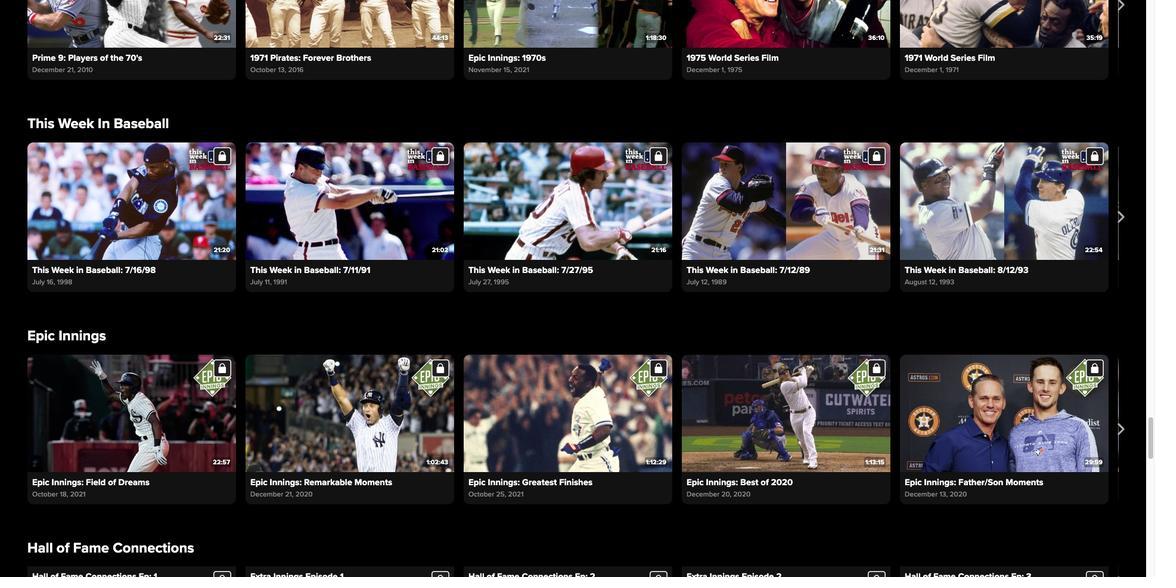 Task type: describe. For each thing, give the bounding box(es) containing it.
29:59
[[1085, 458, 1103, 466]]

epic innings: best of 2020 image
[[682, 354, 891, 472]]

hall
[[27, 539, 53, 557]]

this for this week in baseball: 7/12/89 july 12, 1989
[[687, 265, 704, 275]]

2021 inside epic innings: greatest finishes october 25, 2021
[[508, 490, 524, 499]]

baseball: for 7/11/91
[[304, 265, 341, 275]]

series for 1975 world series film
[[735, 52, 760, 63]]

dreams
[[118, 477, 150, 487]]

9:
[[58, 52, 66, 63]]

forever
[[303, 52, 334, 63]]

october inside epic innings: field of dreams october 18, 2021
[[32, 490, 58, 499]]

film for 1971 world series film
[[978, 52, 996, 63]]

week for this week in baseball: 7/27/95 july 27, 1995
[[488, 265, 510, 275]]

december for 1971 world series film
[[905, 66, 938, 74]]

epic innings: field of dreams image
[[27, 354, 236, 472]]

field
[[86, 477, 106, 487]]

week for this week in baseball: 7/12/89 july 12, 1989
[[706, 265, 729, 275]]

this week in baseball: 8/12/93 august 12, 1993
[[905, 265, 1029, 287]]

epic for epic innings: best of 2020 december 20, 2020
[[687, 477, 704, 487]]

brothers
[[336, 52, 371, 63]]

of right hall
[[57, 539, 69, 557]]

this for this week in baseball: 7/27/95 july 27, 1995
[[469, 265, 486, 275]]

father/son
[[959, 477, 1004, 487]]

moments for epic innings: remarkable moments
[[355, 477, 392, 487]]

epic for epic innings: field of dreams october 18, 2021
[[32, 477, 49, 487]]

pirates:
[[270, 52, 301, 63]]

1975 world series film image
[[682, 0, 891, 48]]

25,
[[496, 490, 507, 499]]

1:13:15
[[866, 458, 885, 466]]

baseball: for 8/12/93
[[959, 265, 996, 275]]

this week in baseball: 7/11/91 image
[[246, 142, 454, 260]]

this week in baseball: 7/12/89 july 12, 1989
[[687, 265, 810, 287]]

december inside prime 9: players of the 70's december 21, 2010
[[32, 66, 65, 74]]

innings: for father/son
[[925, 477, 957, 487]]

21:16
[[652, 246, 667, 254]]

innings: for greatest
[[488, 477, 520, 487]]

finishes
[[559, 477, 593, 487]]

prime 9: players of the 70's image
[[27, 0, 236, 48]]

1989
[[712, 278, 727, 287]]

35:19
[[1087, 34, 1103, 42]]

july for this week in baseball: 7/12/89
[[687, 278, 699, 287]]

july for this week in baseball: 7/27/95
[[469, 278, 481, 287]]

epic innings: father/son moments december 13, 2020
[[905, 477, 1044, 499]]

22:54
[[1086, 246, 1103, 254]]

21, inside epic innings: remarkable moments december 21, 2020
[[285, 490, 294, 499]]

this week in baseball
[[27, 115, 169, 132]]

week for this week in baseball: 7/11/91 july 11, 1991
[[270, 265, 292, 275]]

innings: for remarkable
[[270, 477, 302, 487]]

of for dreams
[[108, 477, 116, 487]]

august
[[905, 278, 927, 287]]

epic innings: 1970s image
[[464, 0, 673, 48]]

greatest
[[522, 477, 557, 487]]

12, for this week in baseball: 8/12/93
[[929, 278, 938, 287]]

12, for this week in baseball: 7/12/89
[[701, 278, 710, 287]]

this week in baseball: 7/16/98 july 16, 1998
[[32, 265, 156, 287]]

1995
[[494, 278, 509, 287]]

epic innings: remarkable moments image
[[246, 354, 454, 472]]

epic for epic innings: greatest finishes october 25, 2021
[[469, 477, 486, 487]]

2020 inside epic innings: father/son moments december 13, 2020
[[950, 490, 967, 499]]

july for this week in baseball: 7/16/98
[[32, 278, 45, 287]]

baseball
[[114, 115, 169, 132]]

2021 inside epic innings: 1970s november 15, 2021
[[514, 66, 529, 74]]

october for 1971
[[250, 66, 276, 74]]

0 horizontal spatial 1975
[[687, 52, 706, 63]]

epic for epic innings: remarkable moments december 21, 2020
[[250, 477, 268, 487]]

7/16/98
[[125, 265, 156, 275]]

in for 7/27/95
[[513, 265, 520, 275]]

this week in baseball: 7/27/95 image
[[464, 142, 673, 260]]

21:20
[[214, 246, 230, 254]]

week for this week in baseball: 8/12/93 august 12, 1993
[[924, 265, 947, 275]]

in for 7/12/89
[[731, 265, 738, 275]]

in for 8/12/93
[[949, 265, 957, 275]]

18,
[[60, 490, 68, 499]]

film for 1975 world series film
[[762, 52, 779, 63]]

1:02:43
[[427, 458, 448, 466]]

1:12:29
[[646, 458, 667, 466]]

1971 world series film december 1, 1971
[[905, 52, 996, 74]]

this week in baseball: 8/12/93 image
[[900, 142, 1109, 260]]

december for epic innings: remarkable moments
[[250, 490, 283, 499]]

2016
[[288, 66, 304, 74]]

15,
[[504, 66, 512, 74]]

epic innings
[[27, 327, 106, 344]]

2020 inside epic innings: remarkable moments december 21, 2020
[[296, 490, 313, 499]]

1975 world series film december 1, 1975
[[687, 52, 779, 74]]

week for this week in baseball
[[58, 115, 94, 132]]

baseball: for 7/16/98
[[86, 265, 123, 275]]

this for this week in baseball: 7/16/98 july 16, 1998
[[32, 265, 49, 275]]

prime
[[32, 52, 56, 63]]



Task type: locate. For each thing, give the bounding box(es) containing it.
epic innings: father/son moments image
[[900, 354, 1109, 472]]

0 horizontal spatial 12,
[[701, 278, 710, 287]]

film inside 1971 world series film december 1, 1971
[[978, 52, 996, 63]]

this week in baseball: 7/16/98 image
[[27, 142, 236, 260]]

3 july from the left
[[469, 278, 481, 287]]

innings: inside epic innings: remarkable moments december 21, 2020
[[270, 477, 302, 487]]

1971 for 1971 pirates: forever brothers
[[250, 52, 268, 63]]

of for 2020
[[761, 477, 769, 487]]

innings
[[59, 327, 106, 344]]

1 film from the left
[[762, 52, 779, 63]]

july left 11,
[[250, 278, 263, 287]]

this week in baseball: 7/12/89 image
[[682, 142, 891, 260]]

in for 7/11/91
[[294, 265, 302, 275]]

1 july from the left
[[32, 278, 45, 287]]

0 horizontal spatial october
[[32, 490, 58, 499]]

week inside this week in baseball: 7/11/91 july 11, 1991
[[270, 265, 292, 275]]

week up 1989
[[706, 265, 729, 275]]

this inside this week in baseball: 7/12/89 july 12, 1989
[[687, 265, 704, 275]]

0 vertical spatial 1975
[[687, 52, 706, 63]]

december inside epic innings: best of 2020 december 20, 2020
[[687, 490, 720, 499]]

0 horizontal spatial moments
[[355, 477, 392, 487]]

2 12, from the left
[[929, 278, 938, 287]]

of inside epic innings: best of 2020 december 20, 2020
[[761, 477, 769, 487]]

epic inside epic innings: best of 2020 december 20, 2020
[[687, 477, 704, 487]]

4 in from the left
[[731, 265, 738, 275]]

innings: inside epic innings: greatest finishes october 25, 2021
[[488, 477, 520, 487]]

epic
[[469, 52, 486, 63], [27, 327, 55, 344], [32, 477, 49, 487], [250, 477, 268, 487], [469, 477, 486, 487], [687, 477, 704, 487], [905, 477, 922, 487]]

july left 1989
[[687, 278, 699, 287]]

this week in baseball image
[[1119, 0, 1156, 48]]

1 horizontal spatial moments
[[1006, 477, 1044, 487]]

epic innings: remarkable moments december 21, 2020
[[250, 477, 392, 499]]

innings: up 20,
[[706, 477, 738, 487]]

11,
[[265, 278, 272, 287]]

innings: left father/son
[[925, 477, 957, 487]]

1, inside 1975 world series film december 1, 1975
[[722, 66, 726, 74]]

2020 down father/son
[[950, 490, 967, 499]]

baseball: left "7/16/98"
[[86, 265, 123, 275]]

of inside prime 9: players of the 70's december 21, 2010
[[100, 52, 108, 63]]

this inside the this week in baseball: 8/12/93 august 12, 1993
[[905, 265, 922, 275]]

0 horizontal spatial 1,
[[722, 66, 726, 74]]

innings: inside epic innings: father/son moments december 13, 2020
[[925, 477, 957, 487]]

december for 1975 world series film
[[687, 66, 720, 74]]

5 in from the left
[[949, 265, 957, 275]]

baseball: inside this week in baseball: 7/12/89 july 12, 1989
[[741, 265, 777, 275]]

this week in baseball: 7/27/95 july 27, 1995
[[469, 265, 593, 287]]

0 vertical spatial 21,
[[67, 66, 76, 74]]

0 horizontal spatial 13,
[[278, 66, 286, 74]]

december
[[32, 66, 65, 74], [687, 66, 720, 74], [905, 66, 938, 74], [250, 490, 283, 499], [687, 490, 720, 499], [905, 490, 938, 499]]

october inside 1971 pirates: forever brothers october 13, 2016
[[250, 66, 276, 74]]

fame
[[73, 539, 109, 557]]

in
[[98, 115, 110, 132]]

epic inside epic innings: field of dreams october 18, 2021
[[32, 477, 49, 487]]

1975
[[687, 52, 706, 63], [728, 66, 743, 74]]

baseball: inside this week in baseball: 7/16/98 july 16, 1998
[[86, 265, 123, 275]]

2021 right 15,
[[514, 66, 529, 74]]

7/11/91
[[343, 265, 371, 275]]

1 moments from the left
[[355, 477, 392, 487]]

this
[[27, 115, 54, 132], [32, 265, 49, 275], [250, 265, 267, 275], [469, 265, 486, 275], [687, 265, 704, 275], [905, 265, 922, 275]]

july left 16, on the left of the page
[[32, 278, 45, 287]]

1 horizontal spatial 12,
[[929, 278, 938, 287]]

october left 25,
[[469, 490, 494, 499]]

baseball: inside this week in baseball: 7/27/95 july 27, 1995
[[522, 265, 559, 275]]

this inside this week in baseball: 7/27/95 july 27, 1995
[[469, 265, 486, 275]]

2020 right best
[[771, 477, 793, 487]]

1 horizontal spatial 1,
[[940, 66, 944, 74]]

1 1, from the left
[[722, 66, 726, 74]]

july inside this week in baseball: 7/12/89 july 12, 1989
[[687, 278, 699, 287]]

july inside this week in baseball: 7/27/95 july 27, 1995
[[469, 278, 481, 287]]

2 world from the left
[[925, 52, 949, 63]]

12,
[[701, 278, 710, 287], [929, 278, 938, 287]]

week inside this week in baseball: 7/12/89 july 12, 1989
[[706, 265, 729, 275]]

of right best
[[761, 477, 769, 487]]

12, inside the this week in baseball: 8/12/93 august 12, 1993
[[929, 278, 938, 287]]

5 baseball: from the left
[[959, 265, 996, 275]]

innings:
[[488, 52, 520, 63], [52, 477, 84, 487], [270, 477, 302, 487], [488, 477, 520, 487], [706, 477, 738, 487], [925, 477, 957, 487]]

innings: up 15,
[[488, 52, 520, 63]]

film down 1975 world series film image
[[762, 52, 779, 63]]

week up 1991
[[270, 265, 292, 275]]

innings: for 1970s
[[488, 52, 520, 63]]

epic innings: johnny bench image
[[1119, 354, 1156, 472]]

this for this week in baseball: 7/11/91 july 11, 1991
[[250, 265, 267, 275]]

1 horizontal spatial 1971
[[905, 52, 923, 63]]

1, for 1975
[[722, 66, 726, 74]]

moments for epic innings: father/son moments
[[1006, 477, 1044, 487]]

21:31
[[870, 246, 885, 254]]

2 july from the left
[[250, 278, 263, 287]]

2021 right 18,
[[70, 490, 86, 499]]

in inside the this week in baseball: 8/12/93 august 12, 1993
[[949, 265, 957, 275]]

moments inside epic innings: remarkable moments december 21, 2020
[[355, 477, 392, 487]]

1, inside 1971 world series film december 1, 1971
[[940, 66, 944, 74]]

december inside epic innings: father/son moments december 13, 2020
[[905, 490, 938, 499]]

12, left 1989
[[701, 278, 710, 287]]

november
[[469, 66, 502, 74]]

baseball: for 7/12/89
[[741, 265, 777, 275]]

july inside this week in baseball: 7/16/98 july 16, 1998
[[32, 278, 45, 287]]

epic innings: greatest finishes image
[[464, 354, 673, 472]]

12, left '1993'
[[929, 278, 938, 287]]

series
[[735, 52, 760, 63], [951, 52, 976, 63]]

1 vertical spatial 21,
[[285, 490, 294, 499]]

20,
[[722, 490, 732, 499]]

baseball: left "8/12/93"
[[959, 265, 996, 275]]

36:10
[[869, 34, 885, 42]]

baseball: inside the this week in baseball: 8/12/93 august 12, 1993
[[959, 265, 996, 275]]

21, inside prime 9: players of the 70's december 21, 2010
[[67, 66, 76, 74]]

baseball:
[[86, 265, 123, 275], [304, 265, 341, 275], [522, 265, 559, 275], [741, 265, 777, 275], [959, 265, 996, 275]]

1 vertical spatial 13,
[[940, 490, 948, 499]]

1 world from the left
[[709, 52, 732, 63]]

world for 1971
[[925, 52, 949, 63]]

series down 1975 world series film image
[[735, 52, 760, 63]]

this week in baseball: 7/27/82 image
[[1119, 142, 1156, 260]]

week up 1998
[[51, 265, 74, 275]]

12, inside this week in baseball: 7/12/89 july 12, 1989
[[701, 278, 710, 287]]

week inside the this week in baseball: 8/12/93 august 12, 1993
[[924, 265, 947, 275]]

1971 for 1971 world series film
[[905, 52, 923, 63]]

series for 1971 world series film
[[951, 52, 976, 63]]

this for this week in baseball
[[27, 115, 54, 132]]

2 1, from the left
[[940, 66, 944, 74]]

of inside epic innings: field of dreams october 18, 2021
[[108, 477, 116, 487]]

2020 down best
[[734, 490, 751, 499]]

world for 1975
[[709, 52, 732, 63]]

week inside this week in baseball: 7/27/95 july 27, 1995
[[488, 265, 510, 275]]

21,
[[67, 66, 76, 74], [285, 490, 294, 499]]

in inside this week in baseball: 7/11/91 july 11, 1991
[[294, 265, 302, 275]]

1 vertical spatial 1975
[[728, 66, 743, 74]]

best
[[741, 477, 759, 487]]

this inside this week in baseball: 7/16/98 july 16, 1998
[[32, 265, 49, 275]]

2 film from the left
[[978, 52, 996, 63]]

innings: left "remarkable"
[[270, 477, 302, 487]]

2010
[[77, 66, 93, 74]]

world
[[709, 52, 732, 63], [925, 52, 949, 63]]

0 horizontal spatial 1971
[[250, 52, 268, 63]]

this week in baseball: 7/11/91 july 11, 1991
[[250, 265, 371, 287]]

1,
[[722, 66, 726, 74], [940, 66, 944, 74]]

22:31
[[214, 34, 230, 42]]

july for this week in baseball: 7/11/91
[[250, 278, 263, 287]]

1993
[[940, 278, 955, 287]]

of for the
[[100, 52, 108, 63]]

1971 inside 1971 pirates: forever brothers october 13, 2016
[[250, 52, 268, 63]]

in inside this week in baseball: 7/16/98 july 16, 1998
[[76, 265, 84, 275]]

innings: inside epic innings: 1970s november 15, 2021
[[488, 52, 520, 63]]

1998
[[57, 278, 72, 287]]

film inside 1975 world series film december 1, 1975
[[762, 52, 779, 63]]

3 in from the left
[[513, 265, 520, 275]]

1970s
[[522, 52, 546, 63]]

week up '1993'
[[924, 265, 947, 275]]

44:13
[[432, 34, 448, 42]]

october left 18,
[[32, 490, 58, 499]]

epic inside epic innings: remarkable moments december 21, 2020
[[250, 477, 268, 487]]

13,
[[278, 66, 286, 74], [940, 490, 948, 499]]

epic innings: best of 2020 december 20, 2020
[[687, 477, 793, 499]]

week for this week in baseball: 7/16/98 july 16, 1998
[[51, 265, 74, 275]]

october inside epic innings: greatest finishes october 25, 2021
[[469, 490, 494, 499]]

13, inside epic innings: father/son moments december 13, 2020
[[940, 490, 948, 499]]

week inside this week in baseball: 7/16/98 july 16, 1998
[[51, 265, 74, 275]]

7/27/95
[[562, 265, 593, 275]]

this inside this week in baseball: 7/11/91 july 11, 1991
[[250, 265, 267, 275]]

2 in from the left
[[294, 265, 302, 275]]

1971
[[250, 52, 268, 63], [905, 52, 923, 63], [946, 66, 959, 74]]

70's
[[126, 52, 142, 63]]

13, inside 1971 pirates: forever brothers october 13, 2016
[[278, 66, 286, 74]]

0 horizontal spatial world
[[709, 52, 732, 63]]

1 series from the left
[[735, 52, 760, 63]]

of
[[100, 52, 108, 63], [108, 477, 116, 487], [761, 477, 769, 487], [57, 539, 69, 557]]

in
[[76, 265, 84, 275], [294, 265, 302, 275], [513, 265, 520, 275], [731, 265, 738, 275], [949, 265, 957, 275]]

2021
[[514, 66, 529, 74], [70, 490, 86, 499], [508, 490, 524, 499]]

december inside epic innings: remarkable moments december 21, 2020
[[250, 490, 283, 499]]

2021 inside epic innings: field of dreams october 18, 2021
[[70, 490, 86, 499]]

week
[[58, 115, 94, 132], [51, 265, 74, 275], [270, 265, 292, 275], [488, 265, 510, 275], [706, 265, 729, 275], [924, 265, 947, 275]]

epic inside epic innings: father/son moments december 13, 2020
[[905, 477, 922, 487]]

1:18:30
[[646, 34, 667, 42]]

3 baseball: from the left
[[522, 265, 559, 275]]

epic inside epic innings: 1970s november 15, 2021
[[469, 52, 486, 63]]

1971 pirates: forever brothers october 13, 2016
[[250, 52, 371, 74]]

21:02
[[432, 246, 448, 254]]

prime 9: players of the 70's december 21, 2010
[[32, 52, 142, 74]]

this for this week in baseball: 8/12/93 august 12, 1993
[[905, 265, 922, 275]]

epic innings: field of dreams october 18, 2021
[[32, 477, 150, 499]]

in inside this week in baseball: 7/12/89 july 12, 1989
[[731, 265, 738, 275]]

2 moments from the left
[[1006, 477, 1044, 487]]

1 in from the left
[[76, 265, 84, 275]]

16,
[[47, 278, 55, 287]]

in for 7/16/98
[[76, 265, 84, 275]]

7/12/89
[[780, 265, 810, 275]]

1 horizontal spatial 1975
[[728, 66, 743, 74]]

world inside 1975 world series film december 1, 1975
[[709, 52, 732, 63]]

connections
[[113, 539, 194, 557]]

13, for innings:
[[940, 490, 948, 499]]

players
[[68, 52, 98, 63]]

october down pirates:
[[250, 66, 276, 74]]

0 horizontal spatial film
[[762, 52, 779, 63]]

moments
[[355, 477, 392, 487], [1006, 477, 1044, 487]]

epic for epic innings
[[27, 327, 55, 344]]

july left '27,'
[[469, 278, 481, 287]]

2 series from the left
[[951, 52, 976, 63]]

2 baseball: from the left
[[304, 265, 341, 275]]

baseball: left 7/11/91
[[304, 265, 341, 275]]

july inside this week in baseball: 7/11/91 july 11, 1991
[[250, 278, 263, 287]]

0 horizontal spatial series
[[735, 52, 760, 63]]

baseball: left 7/12/89
[[741, 265, 777, 275]]

week left in
[[58, 115, 94, 132]]

series inside 1971 world series film december 1, 1971
[[951, 52, 976, 63]]

of left the
[[100, 52, 108, 63]]

1971 world series film image
[[900, 0, 1109, 48]]

2 horizontal spatial 1971
[[946, 66, 959, 74]]

october for epic
[[469, 490, 494, 499]]

july
[[32, 278, 45, 287], [250, 278, 263, 287], [469, 278, 481, 287], [687, 278, 699, 287]]

october
[[250, 66, 276, 74], [32, 490, 58, 499], [469, 490, 494, 499]]

2020 down "remarkable"
[[296, 490, 313, 499]]

1, for 1971
[[940, 66, 944, 74]]

innings: up 25,
[[488, 477, 520, 487]]

epic inside epic innings: greatest finishes october 25, 2021
[[469, 477, 486, 487]]

hall of fame connections
[[27, 539, 194, 557]]

in inside this week in baseball: 7/27/95 july 27, 1995
[[513, 265, 520, 275]]

1 horizontal spatial 21,
[[285, 490, 294, 499]]

2020
[[771, 477, 793, 487], [296, 490, 313, 499], [734, 490, 751, 499], [950, 490, 967, 499]]

1 horizontal spatial world
[[925, 52, 949, 63]]

1 horizontal spatial 13,
[[940, 490, 948, 499]]

innings: up 18,
[[52, 477, 84, 487]]

epic innings: 1970s november 15, 2021
[[469, 52, 546, 74]]

week up 1995 in the left of the page
[[488, 265, 510, 275]]

2021 right 25,
[[508, 490, 524, 499]]

1971 pirates: forever brothers image
[[246, 0, 454, 48]]

innings: inside epic innings: best of 2020 december 20, 2020
[[706, 477, 738, 487]]

innings: for best
[[706, 477, 738, 487]]

film
[[762, 52, 779, 63], [978, 52, 996, 63]]

27,
[[483, 278, 492, 287]]

innings: for field
[[52, 477, 84, 487]]

1 horizontal spatial series
[[951, 52, 976, 63]]

series down 1971 world series film image
[[951, 52, 976, 63]]

december for epic innings: father/son moments
[[905, 490, 938, 499]]

8/12/93
[[998, 265, 1029, 275]]

of right field
[[108, 477, 116, 487]]

december inside 1971 world series film december 1, 1971
[[905, 66, 938, 74]]

series inside 1975 world series film december 1, 1975
[[735, 52, 760, 63]]

baseball: left 7/27/95
[[522, 265, 559, 275]]

baseball: inside this week in baseball: 7/11/91 july 11, 1991
[[304, 265, 341, 275]]

innings: inside epic innings: field of dreams october 18, 2021
[[52, 477, 84, 487]]

epic innings: greatest finishes october 25, 2021
[[469, 477, 593, 499]]

moments inside epic innings: father/son moments december 13, 2020
[[1006, 477, 1044, 487]]

13, for pirates:
[[278, 66, 286, 74]]

1991
[[274, 278, 287, 287]]

world inside 1971 world series film december 1, 1971
[[925, 52, 949, 63]]

1 horizontal spatial film
[[978, 52, 996, 63]]

0 horizontal spatial 21,
[[67, 66, 76, 74]]

2 horizontal spatial october
[[469, 490, 494, 499]]

remarkable
[[304, 477, 352, 487]]

22:57
[[213, 458, 230, 466]]

the
[[110, 52, 124, 63]]

epic for epic innings: 1970s november 15, 2021
[[469, 52, 486, 63]]

december inside 1975 world series film december 1, 1975
[[687, 66, 720, 74]]

1 horizontal spatial october
[[250, 66, 276, 74]]

1 12, from the left
[[701, 278, 710, 287]]

4 baseball: from the left
[[741, 265, 777, 275]]

4 july from the left
[[687, 278, 699, 287]]

baseball: for 7/27/95
[[522, 265, 559, 275]]

0 vertical spatial 13,
[[278, 66, 286, 74]]

film down 1971 world series film image
[[978, 52, 996, 63]]

epic for epic innings: father/son moments december 13, 2020
[[905, 477, 922, 487]]

moments right father/son
[[1006, 477, 1044, 487]]

moments right "remarkable"
[[355, 477, 392, 487]]

1 baseball: from the left
[[86, 265, 123, 275]]



Task type: vqa. For each thing, say whether or not it's contained in the screenshot.
second Baseball: from the right
yes



